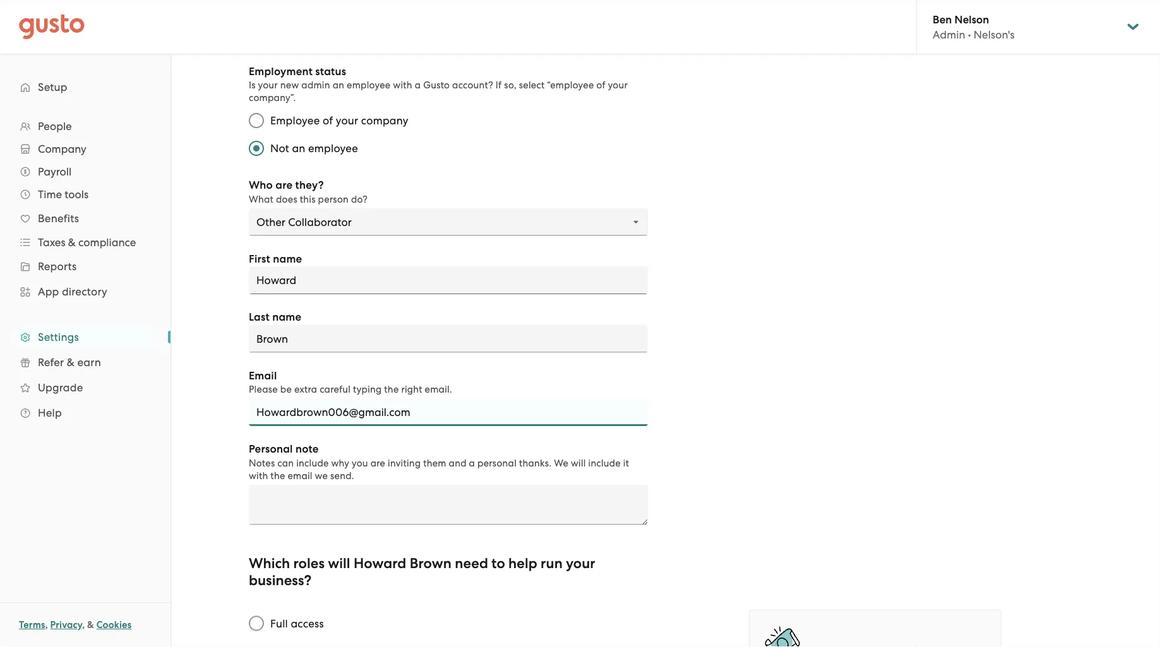 Task type: locate. For each thing, give the bounding box(es) containing it.
include left it
[[589, 458, 621, 469]]

0 horizontal spatial of
[[323, 114, 333, 127]]

0 vertical spatial are
[[276, 179, 293, 192]]

help
[[38, 407, 62, 420]]

with down notes
[[249, 470, 268, 481]]

privacy link
[[50, 620, 82, 631]]

0 vertical spatial an
[[333, 80, 344, 91]]

an right not
[[292, 142, 306, 155]]

gusto
[[423, 80, 450, 91]]

select
[[519, 80, 545, 91]]

are up does
[[276, 179, 293, 192]]

company
[[361, 114, 409, 127]]

0 vertical spatial &
[[68, 236, 76, 249]]

why
[[331, 458, 350, 469]]

1 horizontal spatial with
[[393, 80, 412, 91]]

1 horizontal spatial the
[[384, 384, 399, 395]]

time
[[38, 188, 62, 201]]

of
[[597, 80, 606, 91], [323, 114, 333, 127]]

will right roles
[[328, 556, 350, 572]]

1 horizontal spatial a
[[469, 458, 475, 469]]

employment
[[249, 65, 313, 78]]

personal
[[249, 443, 293, 456]]

"employee
[[547, 80, 594, 91]]

1 horizontal spatial are
[[371, 458, 386, 469]]

this
[[300, 194, 316, 205]]

run your business
[[249, 556, 596, 590]]

they?
[[295, 179, 324, 192]]

home image
[[19, 14, 85, 39]]

employee inside the employment status is your new admin an employee with a gusto account? if so, select "employee of your company".
[[347, 80, 391, 91]]

include
[[296, 458, 329, 469], [589, 458, 621, 469]]

setup link
[[13, 76, 158, 99]]

gusto navigation element
[[0, 54, 171, 446]]

name right last
[[272, 311, 302, 324]]

full
[[270, 618, 288, 630]]

0 vertical spatial of
[[597, 80, 606, 91]]

refer & earn link
[[13, 351, 158, 374]]

1 vertical spatial employee
[[308, 142, 358, 155]]

who
[[249, 179, 273, 192]]

employee of your company
[[270, 114, 409, 127]]

employee up company
[[347, 80, 391, 91]]

, left "privacy"
[[45, 620, 48, 631]]

access
[[291, 618, 324, 630]]

your right run
[[566, 556, 596, 572]]

include down note
[[296, 458, 329, 469]]

settings
[[38, 331, 79, 344]]

people
[[38, 120, 72, 133]]

0 vertical spatial will
[[571, 458, 586, 469]]

howard
[[354, 556, 407, 572]]

the
[[384, 384, 399, 395], [271, 470, 285, 481]]

compliance
[[78, 236, 136, 249]]

first name
[[249, 252, 302, 265]]

name right first
[[273, 252, 302, 265]]

last name
[[249, 311, 302, 324]]

0 vertical spatial name
[[273, 252, 302, 265]]

cookies button
[[97, 618, 132, 633]]

name for first name
[[273, 252, 302, 265]]

of inside the employment status is your new admin an employee with a gusto account? if so, select "employee of your company".
[[597, 80, 606, 91]]

to
[[492, 556, 505, 572]]

1 vertical spatial with
[[249, 470, 268, 481]]

a
[[415, 80, 421, 91], [469, 458, 475, 469]]

careful
[[320, 384, 351, 395]]

0 horizontal spatial will
[[328, 556, 350, 572]]

an down status
[[333, 80, 344, 91]]

0 horizontal spatial include
[[296, 458, 329, 469]]

&
[[68, 236, 76, 249], [67, 356, 75, 369], [87, 620, 94, 631]]

privacy
[[50, 620, 82, 631]]

are inside who are they? what does this person do?
[[276, 179, 293, 192]]

ben
[[933, 13, 952, 26]]

refer
[[38, 356, 64, 369]]

a inside personal note notes can include why you are inviting them and a personal thanks. we will include it with the email we send.
[[469, 458, 475, 469]]

admin
[[302, 80, 330, 91]]

the down can
[[271, 470, 285, 481]]

1 vertical spatial &
[[67, 356, 75, 369]]

with
[[393, 80, 412, 91], [249, 470, 268, 481]]

run
[[541, 556, 563, 572]]

& left cookies button
[[87, 620, 94, 631]]

time tools button
[[13, 183, 158, 206]]

email please be extra careful typing the right email.
[[249, 369, 452, 395]]

an inside the employment status is your new admin an employee with a gusto account? if so, select "employee of your company".
[[333, 80, 344, 91]]

taxes
[[38, 236, 65, 249]]

a right and
[[469, 458, 475, 469]]

are right you
[[371, 458, 386, 469]]

can
[[278, 458, 294, 469]]

0 horizontal spatial are
[[276, 179, 293, 192]]

note
[[296, 443, 319, 456]]

1 include from the left
[[296, 458, 329, 469]]

a left gusto
[[415, 80, 421, 91]]

1 horizontal spatial will
[[571, 458, 586, 469]]

the inside the email please be extra careful typing the right email.
[[384, 384, 399, 395]]

employee down employee of your company
[[308, 142, 358, 155]]

reports link
[[13, 255, 158, 278]]

you
[[352, 458, 368, 469]]

with left gusto
[[393, 80, 412, 91]]

the inside personal note notes can include why you are inviting them and a personal thanks. we will include it with the email we send.
[[271, 470, 285, 481]]

of up not an employee
[[323, 114, 333, 127]]

personal
[[478, 458, 517, 469]]

0 horizontal spatial an
[[292, 142, 306, 155]]

employee
[[270, 114, 320, 127]]

?
[[304, 573, 312, 590]]

& for compliance
[[68, 236, 76, 249]]

setup
[[38, 81, 67, 94]]

company".
[[249, 92, 296, 103]]

& left earn in the left of the page
[[67, 356, 75, 369]]

0 vertical spatial employee
[[347, 80, 391, 91]]

notes
[[249, 458, 275, 469]]

0 vertical spatial the
[[384, 384, 399, 395]]

, left cookies button
[[82, 620, 85, 631]]

1 vertical spatial an
[[292, 142, 306, 155]]

0 horizontal spatial with
[[249, 470, 268, 481]]

right
[[401, 384, 423, 395]]

1 vertical spatial the
[[271, 470, 285, 481]]

list
[[0, 115, 171, 426]]

1 horizontal spatial ,
[[82, 620, 85, 631]]

taxes & compliance
[[38, 236, 136, 249]]

the left right
[[384, 384, 399, 395]]

are
[[276, 179, 293, 192], [371, 458, 386, 469]]

admin
[[933, 28, 966, 41]]

app
[[38, 286, 59, 298]]

person
[[318, 194, 349, 205]]

0 horizontal spatial the
[[271, 470, 285, 481]]

1 horizontal spatial include
[[589, 458, 621, 469]]

refer & earn
[[38, 356, 101, 369]]

cookies
[[97, 620, 132, 631]]

1 horizontal spatial of
[[597, 80, 606, 91]]

an
[[333, 80, 344, 91], [292, 142, 306, 155]]

list containing people
[[0, 115, 171, 426]]

0 horizontal spatial ,
[[45, 620, 48, 631]]

& right taxes
[[68, 236, 76, 249]]

1 vertical spatial a
[[469, 458, 475, 469]]

2 include from the left
[[589, 458, 621, 469]]

1 vertical spatial will
[[328, 556, 350, 572]]

2 , from the left
[[82, 620, 85, 631]]

them
[[423, 458, 447, 469]]

Not an employee radio
[[243, 135, 270, 162]]

employee
[[347, 80, 391, 91], [308, 142, 358, 155]]

will right the we
[[571, 458, 586, 469]]

0 vertical spatial a
[[415, 80, 421, 91]]

if
[[496, 80, 502, 91]]

your
[[258, 80, 278, 91], [608, 80, 628, 91], [336, 114, 358, 127], [566, 556, 596, 572]]

need
[[455, 556, 488, 572]]

1 vertical spatial name
[[272, 311, 302, 324]]

of right "employee at the top of the page
[[597, 80, 606, 91]]

email
[[249, 369, 277, 382]]

1 horizontal spatial an
[[333, 80, 344, 91]]

1 vertical spatial are
[[371, 458, 386, 469]]

& inside dropdown button
[[68, 236, 76, 249]]

Email field
[[249, 399, 648, 426]]

0 horizontal spatial a
[[415, 80, 421, 91]]

0 vertical spatial with
[[393, 80, 412, 91]]



Task type: describe. For each thing, give the bounding box(es) containing it.
a inside the employment status is your new admin an employee with a gusto account? if so, select "employee of your company".
[[415, 80, 421, 91]]

personal note notes can include why you are inviting them and a personal thanks. we will include it with the email we send.
[[249, 443, 629, 481]]

Last name field
[[249, 325, 648, 353]]

time tools
[[38, 188, 89, 201]]

benefits link
[[13, 207, 158, 230]]

extra
[[294, 384, 317, 395]]

is
[[249, 80, 256, 91]]

2 vertical spatial &
[[87, 620, 94, 631]]

please
[[249, 384, 278, 395]]

last
[[249, 311, 270, 324]]

nelson
[[955, 13, 990, 26]]

upgrade
[[38, 382, 83, 394]]

name for last name
[[272, 311, 302, 324]]

your right "employee at the top of the page
[[608, 80, 628, 91]]

and
[[449, 458, 467, 469]]

are inside personal note notes can include why you are inviting them and a personal thanks. we will include it with the email we send.
[[371, 458, 386, 469]]

status
[[315, 65, 346, 78]]

Employee of your company radio
[[243, 107, 270, 135]]

send.
[[330, 470, 354, 481]]

not
[[270, 142, 289, 155]]

what
[[249, 194, 274, 205]]

it
[[624, 458, 629, 469]]

directory
[[62, 286, 107, 298]]

upgrade link
[[13, 377, 158, 399]]

payroll button
[[13, 160, 158, 183]]

payroll
[[38, 166, 72, 178]]

not an employee
[[270, 142, 358, 155]]

company button
[[13, 138, 158, 160]]

1 vertical spatial of
[[323, 114, 333, 127]]

Personal note text field
[[249, 485, 648, 525]]

account?
[[452, 80, 493, 91]]

brown
[[410, 556, 452, 572]]

with inside the employment status is your new admin an employee with a gusto account? if so, select "employee of your company".
[[393, 80, 412, 91]]

will inside personal note notes can include why you are inviting them and a personal thanks. we will include it with the email we send.
[[571, 458, 586, 469]]

help link
[[13, 402, 158, 425]]

we
[[554, 458, 569, 469]]

benefits
[[38, 212, 79, 225]]

reports
[[38, 260, 77, 273]]

with inside personal note notes can include why you are inviting them and a personal thanks. we will include it with the email we send.
[[249, 470, 268, 481]]

which roles will howard brown need to help
[[249, 556, 538, 572]]

people button
[[13, 115, 158, 138]]

& for earn
[[67, 356, 75, 369]]

ben nelson admin • nelson's
[[933, 13, 1015, 41]]

do?
[[351, 194, 368, 205]]

email
[[288, 470, 313, 481]]

thanks.
[[519, 458, 552, 469]]

who are they? what does this person do?
[[249, 179, 368, 205]]

your up company".
[[258, 80, 278, 91]]

first
[[249, 252, 270, 265]]

full access
[[270, 618, 324, 630]]

inviting
[[388, 458, 421, 469]]

taxes & compliance button
[[13, 231, 158, 254]]

terms link
[[19, 620, 45, 631]]

terms , privacy , & cookies
[[19, 620, 132, 631]]

•
[[968, 28, 972, 41]]

new
[[280, 80, 299, 91]]

does
[[276, 194, 298, 205]]

roles
[[293, 556, 325, 572]]

settings link
[[13, 326, 158, 349]]

First name field
[[249, 267, 648, 294]]

typing
[[353, 384, 382, 395]]

terms
[[19, 620, 45, 631]]

your inside run your business
[[566, 556, 596, 572]]

Full access radio
[[243, 610, 270, 638]]

so,
[[504, 80, 517, 91]]

which
[[249, 556, 290, 572]]

your left company
[[336, 114, 358, 127]]

we
[[315, 470, 328, 481]]

app directory
[[38, 286, 107, 298]]

help
[[509, 556, 538, 572]]

tools
[[65, 188, 89, 201]]

1 , from the left
[[45, 620, 48, 631]]

email.
[[425, 384, 452, 395]]

company
[[38, 143, 86, 155]]

earn
[[77, 356, 101, 369]]

app directory link
[[13, 281, 158, 303]]



Task type: vqa. For each thing, say whether or not it's contained in the screenshot.
all in BUTTON
no



